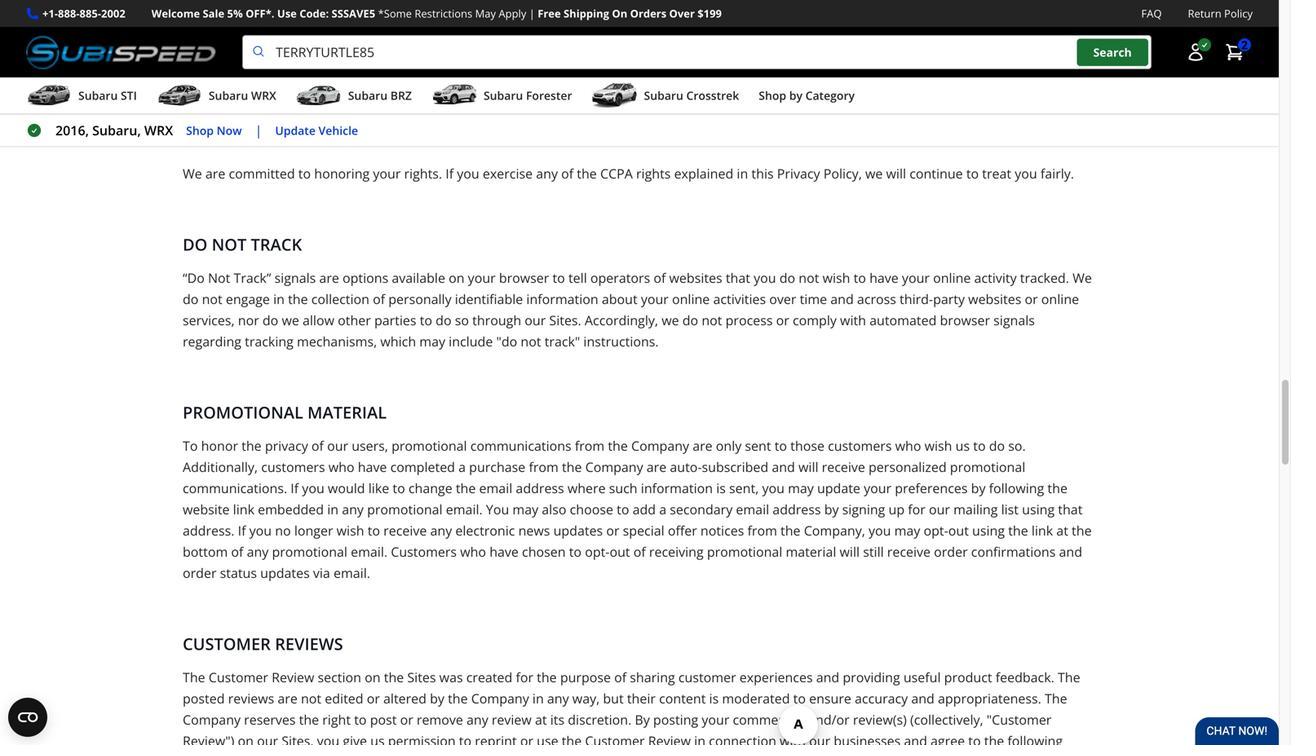 Task type: vqa. For each thing, say whether or not it's contained in the screenshot.
the right updates
yes



Task type: locate. For each thing, give the bounding box(es) containing it.
2 horizontal spatial receive
[[888, 544, 931, 561]]

authorized up the as
[[348, 38, 414, 55]]

identity
[[953, 38, 999, 55]]

1 horizontal spatial the
[[1058, 669, 1081, 687]]

privacy
[[265, 438, 308, 455]]

1 horizontal spatial |
[[529, 6, 535, 21]]

and right confirmations
[[1060, 544, 1083, 561]]

if
[[668, 38, 676, 55], [446, 165, 454, 182], [291, 480, 299, 497], [238, 522, 246, 540]]

to left tell
[[553, 269, 565, 287]]

"do
[[183, 269, 205, 287]]

you down welcome
[[183, 38, 206, 55]]

1 horizontal spatial act
[[737, 101, 755, 119]]

forester
[[526, 88, 572, 103]]

1 horizontal spatial review
[[649, 733, 691, 746]]

1 vertical spatial authorized
[[616, 101, 682, 119]]

if right behalf
[[867, 101, 875, 119]]

and
[[954, 59, 977, 76], [316, 80, 339, 98], [831, 291, 854, 308], [772, 459, 796, 476], [1060, 544, 1083, 561], [817, 669, 840, 687], [912, 690, 935, 708], [904, 733, 928, 746]]

0 vertical spatial order
[[934, 544, 968, 561]]

0 horizontal spatial act
[[199, 80, 217, 98]]

1 vertical spatial |
[[255, 122, 262, 139]]

for up company in at the left bottom of the page
[[516, 669, 534, 687]]

0 horizontal spatial permission
[[388, 733, 456, 746]]

1 horizontal spatial permission
[[761, 80, 829, 98]]

our left sites,
[[257, 733, 278, 746]]

not left edited
[[301, 690, 322, 708]]

may inside "do not track" signals are options available on your browser to tell operators of websites that you do not wish to have your online activity tracked. we do not engage in the collection of personally identifiable information about your online activities over time and across third-party websites or online services, nor do we allow other parties to do so through our sites. accordingly, we do not process or comply with automated browser signals regarding tracking mechanisms, which may include "do not track" instructions.
[[420, 333, 446, 351]]

1 vertical spatial review
[[649, 733, 691, 746]]

like
[[369, 480, 389, 497]]

a subaru forester thumbnail image image
[[432, 83, 477, 108]]

of inside the you may also designate an authorized agent to submit requests on your behalf. if you do so, you will be required to verify your identity by providing us with certain personal information as described above. additionally, we will also require that you provide the agent with written and signed permission to act on your behalf, and we will separately confirm with you that you provided the agent with permission to submit the request. we will deny the request if the agent is unable to meet submit proof to us that you have authorized them to act on your behalf or if any of the above verification criteria are not met.
[[903, 101, 916, 119]]

"do not track" signals are options available on your browser to tell operators of websites that you do not wish to have your online activity tracked. we do not engage in the collection of personally identifiable information about your online activities over time and across third-party websites or online services, nor do we allow other parties to do so through our sites. accordingly, we do not process or comply with automated browser signals regarding tracking mechanisms, which may include "do not track" instructions.
[[183, 269, 1093, 351]]

to honor the privacy of our users, promotional communications from the company are only sent to those customers who wish us to do so. additionally, customers who have completed a purchase from the company are auto-subscribed and will receive personalized promotional communications. if you would like to change the email address where such information is sent, you may update your preferences by following the website link embedded in any promotional email. you may also choose to add a secondary email address by signing up for our mailing list using that address. if you no longer wish to receive any electronic news updates or special offer notices from the company, you may opt-out using the link at the bottom of any promotional email. customers who have chosen to opt-out of receiving promotional material will still receive order confirmations and order status updates via email.
[[183, 438, 1092, 582]]

that down requests
[[530, 101, 555, 119]]

subaru for subaru sti
[[78, 88, 118, 103]]

vehicle
[[319, 123, 358, 138]]

request.
[[917, 80, 967, 98]]

1 subaru from the left
[[78, 88, 118, 103]]

will left still
[[840, 544, 860, 561]]

only
[[716, 438, 742, 455]]

category
[[806, 88, 855, 103]]

5%
[[227, 6, 243, 21]]

not up the time
[[799, 269, 820, 287]]

we down information
[[342, 80, 360, 98]]

to right 'agree'
[[969, 733, 981, 746]]

moderated
[[723, 690, 790, 708]]

0 vertical spatial shop
[[759, 88, 787, 103]]

and down identity
[[954, 59, 977, 76]]

opt-
[[924, 522, 949, 540], [585, 544, 610, 561]]

1 vertical spatial websites
[[969, 291, 1022, 308]]

1 vertical spatial also
[[637, 59, 661, 76]]

company,
[[804, 522, 866, 540]]

for right up
[[908, 501, 926, 519]]

also up news
[[542, 501, 567, 519]]

1 vertical spatial email.
[[351, 544, 388, 561]]

fairly.
[[1041, 165, 1075, 182]]

required
[[814, 38, 866, 55]]

submit down separately on the left top of the page
[[414, 101, 456, 119]]

with up the a subaru wrx thumbnail image
[[183, 59, 209, 76]]

885-
[[80, 6, 101, 21]]

are right reviews
[[278, 690, 298, 708]]

0 vertical spatial providing
[[1021, 38, 1078, 55]]

1 vertical spatial at
[[535, 712, 547, 729]]

company
[[586, 459, 644, 476]]

0 vertical spatial websites
[[670, 269, 723, 287]]

opt- down preferences
[[924, 522, 949, 540]]

of up but
[[615, 669, 627, 687]]

1 vertical spatial email
[[736, 501, 770, 519]]

and/or
[[809, 712, 850, 729]]

0 horizontal spatial if
[[233, 101, 241, 119]]

1 horizontal spatial who
[[460, 544, 486, 561]]

subaru down above.
[[484, 88, 523, 103]]

of left ccpa on the top
[[562, 165, 574, 182]]

promotional down change
[[367, 501, 443, 519]]

honor
[[201, 438, 238, 455]]

with down above.
[[504, 80, 530, 98]]

your up 'identifiable'
[[468, 269, 496, 287]]

0 horizontal spatial customer
[[209, 669, 268, 687]]

subaru for subaru crosstrek
[[644, 88, 684, 103]]

preferences
[[895, 480, 968, 497]]

0 vertical spatial receive
[[822, 459, 866, 476]]

1 horizontal spatial we
[[971, 80, 990, 98]]

over
[[770, 291, 797, 308]]

our inside "do not track" signals are options available on your browser to tell operators of websites that you do not wish to have your online activity tracked. we do not engage in the collection of personally identifiable information about your online activities over time and across third-party websites or online services, nor do we allow other parties to do so through our sites. accordingly, we do not process or comply with automated browser signals regarding tracking mechanisms, which may include "do not track" instructions.
[[525, 312, 546, 329]]

for inside the customer review section on the sites was created for the purpose of sharing customer experiences and providing useful product feedback. the posted reviews are not edited or altered by the company in any way, but their content is moderated to ensure accuracy and appropriateness. the company reserves the right to post or remove any review at its discretion. by posting your comment(s) and/or review(s) (collectively, "customer review") on our sites, you give us permission to reprint or use the customer review in connection with our businesses and agree to the follow
[[516, 669, 534, 687]]

accordingly,
[[585, 312, 659, 329]]

subaru forester button
[[432, 81, 572, 114]]

if right rights.
[[446, 165, 454, 182]]

permission down provide
[[761, 80, 829, 98]]

you left no
[[249, 522, 272, 540]]

2 the from the left
[[1058, 669, 1081, 687]]

have inside "do not track" signals are options available on your browser to tell operators of websites that you do not wish to have your online activity tracked. we do not engage in the collection of personally identifiable information about your online activities over time and across third-party websites or online services, nor do we allow other parties to do so through our sites. accordingly, we do not process or comply with automated browser signals regarding tracking mechanisms, which may include "do not track" instructions.
[[870, 269, 899, 287]]

0 horizontal spatial online
[[672, 291, 710, 308]]

in down posting on the bottom of the page
[[695, 733, 706, 746]]

1 if from the left
[[233, 101, 241, 119]]

to down such
[[617, 501, 630, 519]]

or inside to honor the privacy of our users, promotional communications from the company are only sent to those customers who wish us to do so. additionally, customers who have completed a purchase from the company are auto-subscribed and will receive personalized promotional communications. if you would like to change the email address where such information is sent, you may update your preferences by following the website link embedded in any promotional email. you may also choose to add a secondary email address by signing up for our mailing list using that address. if you no longer wish to receive any electronic news updates or special offer notices from the company, you may opt-out using the link at the bottom of any promotional email. customers who have chosen to opt-out of receiving promotional material will still receive order confirmations and order status updates via email.
[[607, 522, 620, 540]]

0 vertical spatial you
[[183, 38, 206, 55]]

list
[[1002, 501, 1019, 519]]

or down altered
[[400, 712, 414, 729]]

subaru down information
[[348, 88, 388, 103]]

0 horizontal spatial additionally,
[[183, 459, 258, 476]]

2 horizontal spatial we
[[1073, 269, 1093, 287]]

post
[[370, 712, 397, 729]]

to down like
[[368, 522, 380, 540]]

additionally, down honor
[[183, 459, 258, 476]]

review
[[492, 712, 532, 729]]

0 vertical spatial wish
[[823, 269, 851, 287]]

your
[[592, 38, 620, 55], [922, 38, 950, 55], [240, 80, 267, 98], [778, 101, 806, 119], [373, 165, 401, 182], [468, 269, 496, 287], [902, 269, 930, 287], [641, 291, 669, 308], [864, 480, 892, 497], [702, 712, 730, 729]]

at inside the customer review section on the sites was created for the purpose of sharing customer experiences and providing useful product feedback. the posted reviews are not edited or altered by the company in any way, but their content is moderated to ensure accuracy and appropriateness. the company reserves the right to post or remove any review at its discretion. by posting your comment(s) and/or review(s) (collectively, "customer review") on our sites, you give us permission to reprint or use the customer review in connection with our businesses and agree to the follow
[[535, 712, 547, 729]]

with down so,
[[732, 80, 758, 98]]

to left 'verify' at the right
[[870, 38, 882, 55]]

a right add
[[660, 501, 667, 519]]

you up require
[[680, 38, 702, 55]]

if up require
[[668, 38, 676, 55]]

to right proof
[[497, 101, 509, 119]]

subaru for subaru forester
[[484, 88, 523, 103]]

2 horizontal spatial wish
[[925, 438, 953, 455]]

orders
[[631, 6, 667, 21]]

us
[[1081, 38, 1096, 55], [513, 101, 527, 119], [956, 438, 970, 455], [371, 733, 385, 746]]

designate
[[267, 38, 326, 55]]

do
[[706, 38, 721, 55], [780, 269, 796, 287], [183, 291, 199, 308], [263, 312, 279, 329], [436, 312, 452, 329], [683, 312, 699, 329], [990, 438, 1005, 455]]

do not track
[[183, 233, 302, 256]]

websites
[[670, 269, 723, 287], [969, 291, 1022, 308]]

customer
[[209, 669, 268, 687], [585, 733, 645, 746]]

1 vertical spatial you
[[486, 501, 509, 519]]

regarding
[[183, 333, 242, 351]]

0 horizontal spatial order
[[183, 565, 217, 582]]

wrx down "personal"
[[251, 88, 276, 103]]

customer
[[183, 633, 271, 656]]

0 vertical spatial for
[[908, 501, 926, 519]]

0 vertical spatial email
[[479, 480, 513, 497]]

is
[[305, 101, 315, 119], [717, 480, 726, 497], [710, 690, 719, 708]]

0 vertical spatial using
[[1023, 501, 1055, 519]]

the up posted
[[183, 669, 205, 687]]

wish inside "do not track" signals are options available on your browser to tell operators of websites that you do not wish to have your online activity tracked. we do not engage in the collection of personally identifiable information about your online activities over time and across third-party websites or online services, nor do we allow other parties to do so through our sites. accordingly, we do not process or comply with automated browser signals regarding tracking mechanisms, which may include "do not track" instructions.
[[823, 269, 851, 287]]

to left ensure
[[794, 690, 806, 708]]

welcome sale 5% off*. use code: sssave5 *some restrictions may apply | free shipping on orders over $199
[[152, 6, 722, 21]]

to up described
[[455, 38, 467, 55]]

who up would
[[329, 459, 355, 476]]

any up reprint at left
[[467, 712, 489, 729]]

with down 'verify' at the right
[[877, 59, 903, 76]]

2002
[[101, 6, 125, 21]]

1 horizontal spatial using
[[1023, 501, 1055, 519]]

additionally, inside the you may also designate an authorized agent to submit requests on your behalf. if you do so, you will be required to verify your identity by providing us with certain personal information as described above. additionally, we will also require that you provide the agent with written and signed permission to act on your behalf, and we will separately confirm with you that you provided the agent with permission to submit the request. we will deny the request if the agent is unable to meet submit proof to us that you have authorized them to act on your behalf or if any of the above verification criteria are not met.
[[514, 59, 589, 76]]

wrx inside dropdown button
[[251, 88, 276, 103]]

0 horizontal spatial wrx
[[144, 122, 173, 139]]

button image
[[1187, 43, 1206, 62]]

1 horizontal spatial out
[[949, 522, 969, 540]]

on right "section"
[[365, 669, 381, 687]]

you up still
[[869, 522, 892, 540]]

1 vertical spatial who
[[329, 459, 355, 476]]

wish right longer
[[337, 522, 364, 540]]

0 horizontal spatial receive
[[384, 522, 427, 540]]

and down those
[[772, 459, 796, 476]]

1 horizontal spatial wish
[[823, 269, 851, 287]]

0 horizontal spatial opt-
[[585, 544, 610, 561]]

1 vertical spatial shop
[[186, 123, 214, 138]]

are inside the you may also designate an authorized agent to submit requests on your behalf. if you do so, you will be required to verify your identity by providing us with certain personal information as described above. additionally, we will also require that you provide the agent with written and signed permission to act on your behalf, and we will separately confirm with you that you provided the agent with permission to submit the request. we will deny the request if the agent is unable to meet submit proof to us that you have authorized them to act on your behalf or if any of the above verification criteria are not met.
[[183, 123, 203, 140]]

receive right still
[[888, 544, 931, 561]]

with down 'comment(s)'
[[780, 733, 806, 746]]

1 vertical spatial out
[[610, 544, 630, 561]]

brz
[[391, 88, 412, 103]]

0 vertical spatial information
[[527, 291, 599, 308]]

us up preferences
[[956, 438, 970, 455]]

through
[[473, 312, 522, 329]]

signals down activity
[[994, 312, 1035, 329]]

chosen
[[522, 544, 566, 561]]

updates down choose
[[554, 522, 603, 540]]

using right list
[[1023, 501, 1055, 519]]

2 vertical spatial email.
[[334, 565, 370, 582]]

material
[[308, 402, 387, 424]]

1 vertical spatial updates
[[260, 565, 310, 582]]

shop inside dropdown button
[[759, 88, 787, 103]]

in right engage
[[273, 291, 285, 308]]

1 horizontal spatial customer
[[585, 733, 645, 746]]

by up the remove
[[430, 690, 445, 708]]

us inside the customer review section on the sites was created for the purpose of sharing customer experiences and providing useful product feedback. the posted reviews are not edited or altered by the company in any way, but their content is moderated to ensure accuracy and appropriateness. the company reserves the right to post or remove any review at its discretion. by posting your comment(s) and/or review(s) (collectively, "customer review") on our sites, you give us permission to reprint or use the customer review in connection with our businesses and agree to the follow
[[371, 733, 385, 746]]

act up request
[[199, 80, 217, 98]]

5 subaru from the left
[[644, 88, 684, 103]]

so,
[[725, 38, 742, 55]]

+1-888-885-2002 link
[[42, 5, 125, 22]]

0 vertical spatial customers
[[828, 438, 892, 455]]

0 vertical spatial updates
[[554, 522, 603, 540]]

parties
[[375, 312, 417, 329]]

0 horizontal spatial signals
[[275, 269, 316, 287]]

is inside to honor the privacy of our users, promotional communications from the company are only sent to those customers who wish us to do so. additionally, customers who have completed a purchase from the company are auto-subscribed and will receive personalized promotional communications. if you would like to change the email address where such information is sent, you may update your preferences by following the website link embedded in any promotional email. you may also choose to add a secondary email address by signing up for our mailing list using that address. if you no longer wish to receive any electronic news updates or special offer notices from the company, you may opt-out using the link at the bottom of any promotional email. customers who have chosen to opt-out of receiving promotional material will still receive order confirmations and order status updates via email.
[[717, 480, 726, 497]]

by
[[1003, 38, 1017, 55], [790, 88, 803, 103], [972, 480, 986, 497], [825, 501, 839, 519], [430, 690, 445, 708]]

2 vertical spatial also
[[542, 501, 567, 519]]

0 horizontal spatial for
[[516, 669, 534, 687]]

1 vertical spatial additionally,
[[183, 459, 258, 476]]

or right behalf
[[851, 101, 864, 119]]

0 horizontal spatial updates
[[260, 565, 310, 582]]

return policy link
[[1189, 5, 1253, 22]]

your inside the customer review section on the sites was created for the purpose of sharing customer experiences and providing useful product feedback. the posted reviews are not edited or altered by the company in any way, but their content is moderated to ensure accuracy and appropriateness. the company reserves the right to post or remove any review at its discretion. by posting your comment(s) and/or review(s) (collectively, "customer review") on our sites, you give us permission to reprint or use the customer review in connection with our businesses and agree to the follow
[[702, 712, 730, 729]]

out down special
[[610, 544, 630, 561]]

0 horizontal spatial the
[[183, 669, 205, 687]]

0 vertical spatial additionally,
[[514, 59, 589, 76]]

address down from
[[516, 480, 564, 497]]

communications
[[471, 438, 572, 455]]

1 vertical spatial signals
[[994, 312, 1035, 329]]

by inside dropdown button
[[790, 88, 803, 103]]

not inside the customer review section on the sites was created for the purpose of sharing customer experiences and providing useful product feedback. the posted reviews are not edited or altered by the company in any way, but their content is moderated to ensure accuracy and appropriateness. the company reserves the right to post or remove any review at its discretion. by posting your comment(s) and/or review(s) (collectively, "customer review") on our sites, you give us permission to reprint or use the customer review in connection with our businesses and agree to the follow
[[301, 690, 322, 708]]

1 horizontal spatial email
[[736, 501, 770, 519]]

1 vertical spatial is
[[717, 480, 726, 497]]

0 vertical spatial from the
[[575, 438, 628, 455]]

1 horizontal spatial if
[[867, 101, 875, 119]]

news
[[519, 522, 550, 540]]

your left rights.
[[373, 165, 401, 182]]

are up collection
[[319, 269, 339, 287]]

1 vertical spatial submit
[[848, 80, 890, 98]]

by inside the customer review section on the sites was created for the purpose of sharing customer experiences and providing useful product feedback. the posted reviews are not edited or altered by the company in any way, but their content is moderated to ensure accuracy and appropriateness. the company reserves the right to post or remove any review at its discretion. by posting your comment(s) and/or review(s) (collectively, "customer review") on our sites, you give us permission to reprint or use the customer review in connection with our businesses and agree to the follow
[[430, 690, 445, 708]]

longer
[[294, 522, 333, 540]]

(collectively,
[[911, 712, 984, 729]]

subaru inside dropdown button
[[644, 88, 684, 103]]

was
[[440, 669, 463, 687]]

on
[[573, 38, 589, 55], [220, 80, 236, 98], [759, 101, 774, 119], [449, 269, 465, 287], [365, 669, 381, 687], [238, 733, 254, 746]]

1 horizontal spatial for
[[908, 501, 926, 519]]

1 horizontal spatial opt-
[[924, 522, 949, 540]]

information down "auto-"
[[641, 480, 713, 497]]

or inside the you may also designate an authorized agent to submit requests on your behalf. if you do so, you will be required to verify your identity by providing us with certain personal information as described above. additionally, we will also require that you provide the agent with written and signed permission to act on your behalf, and we will separately confirm with you that you provided the agent with permission to submit the request. we will deny the request if the agent is unable to meet submit proof to us that you have authorized them to act on your behalf or if any of the above verification criteria are not met.
[[851, 101, 864, 119]]

search input field
[[242, 35, 1152, 69]]

sharing
[[630, 669, 675, 687]]

additionally, down requests
[[514, 59, 589, 76]]

is inside the you may also designate an authorized agent to submit requests on your behalf. if you do so, you will be required to verify your identity by providing us with certain personal information as described above. additionally, we will also require that you provide the agent with written and signed permission to act on your behalf, and we will separately confirm with you that you provided the agent with permission to submit the request. we will deny the request if the agent is unable to meet submit proof to us that you have authorized them to act on your behalf or if any of the above verification criteria are not met.
[[305, 101, 315, 119]]

at inside to honor the privacy of our users, promotional communications from the company are only sent to those customers who wish us to do so. additionally, customers who have completed a purchase from the company are auto-subscribed and will receive personalized promotional communications. if you would like to change the email address where such information is sent, you may update your preferences by following the website link embedded in any promotional email. you may also choose to add a secondary email address by signing up for our mailing list using that address. if you no longer wish to receive any electronic news updates or special offer notices from the company, you may opt-out using the link at the bottom of any promotional email. customers who have chosen to opt-out of receiving promotional material will still receive order confirmations and order status updates via email.
[[1057, 522, 1069, 540]]

as
[[390, 59, 404, 76]]

those
[[791, 438, 825, 455]]

0 vertical spatial a
[[459, 459, 466, 476]]

verify
[[885, 38, 919, 55]]

any up 'its'
[[548, 690, 569, 708]]

company are
[[632, 438, 713, 455]]

to
[[183, 438, 198, 455]]

that inside to honor the privacy of our users, promotional communications from the company are only sent to those customers who wish us to do so. additionally, customers who have completed a purchase from the company are auto-subscribed and will receive personalized promotional communications. if you would like to change the email address where such information is sent, you may update your preferences by following the website link embedded in any promotional email. you may also choose to add a secondary email address by signing up for our mailing list using that address. if you no longer wish to receive any electronic news updates or special offer notices from the company, you may opt-out using the link at the bottom of any promotional email. customers who have chosen to opt-out of receiving promotional material will still receive order confirmations and order status updates via email.
[[1059, 501, 1083, 519]]

wish up personalized
[[925, 438, 953, 455]]

0 vertical spatial wrx
[[251, 88, 276, 103]]

a subaru brz thumbnail image image
[[296, 83, 342, 108]]

your up connection
[[702, 712, 730, 729]]

subaru,
[[92, 122, 141, 139]]

any right exercise
[[536, 165, 558, 182]]

2 vertical spatial submit
[[414, 101, 456, 119]]

you inside the you may also designate an authorized agent to submit requests on your behalf. if you do so, you will be required to verify your identity by providing us with certain personal information as described above. additionally, we will also require that you provide the agent with written and signed permission to act on your behalf, and we will separately confirm with you that you provided the agent with permission to submit the request. we will deny the request if the agent is unable to meet submit proof to us that you have authorized them to act on your behalf or if any of the above verification criteria are not met.
[[183, 38, 206, 55]]

subaru for subaru wrx
[[209, 88, 248, 103]]

receive
[[822, 459, 866, 476], [384, 522, 427, 540], [888, 544, 931, 561]]

act
[[199, 80, 217, 98], [737, 101, 755, 119]]

you inside the customer review section on the sites was created for the purpose of sharing customer experiences and providing useful product feedback. the posted reviews are not edited or altered by the company in any way, but their content is moderated to ensure accuracy and appropriateness. the company reserves the right to post or remove any review at its discretion. by posting your comment(s) and/or review(s) (collectively, "customer review") on our sites, you give us permission to reprint or use the customer review in connection with our businesses and agree to the follow
[[317, 733, 340, 746]]

using
[[1023, 501, 1055, 519], [973, 522, 1005, 540]]

so.
[[1009, 438, 1026, 455]]

receive up update
[[822, 459, 866, 476]]

0 vertical spatial we
[[971, 80, 990, 98]]

3 subaru from the left
[[348, 88, 388, 103]]

to left so.
[[974, 438, 986, 455]]

customer up reviews
[[209, 669, 268, 687]]

1 vertical spatial providing
[[843, 669, 901, 687]]

out
[[949, 522, 969, 540], [610, 544, 630, 561]]

we
[[592, 59, 610, 76], [342, 80, 360, 98], [866, 165, 883, 182], [282, 312, 299, 329], [662, 312, 679, 329]]

customer down discretion.
[[585, 733, 645, 746]]

reviews
[[275, 633, 343, 656]]

1 vertical spatial we
[[183, 165, 202, 182]]

welcome
[[152, 6, 200, 21]]

email. up electronic
[[446, 501, 483, 519]]

to left treat
[[967, 165, 979, 182]]

1 horizontal spatial you
[[486, 501, 509, 519]]

0 horizontal spatial websites
[[670, 269, 723, 287]]

| left free
[[529, 6, 535, 21]]

2 subaru from the left
[[209, 88, 248, 103]]

are inside to honor the privacy of our users, promotional communications from the company are only sent to those customers who wish us to do so. additionally, customers who have completed a purchase from the company are auto-subscribed and will receive personalized promotional communications. if you would like to change the email address where such information is sent, you may update your preferences by following the website link embedded in any promotional email. you may also choose to add a secondary email address by signing up for our mailing list using that address. if you no longer wish to receive any electronic news updates or special offer notices from the company, you may opt-out using the link at the bottom of any promotional email. customers who have chosen to opt-out of receiving promotional material will still receive order confirmations and order status updates via email.
[[647, 459, 667, 476]]

1 horizontal spatial information
[[641, 480, 713, 497]]

customers down privacy
[[261, 459, 325, 476]]

1 horizontal spatial customers
[[828, 438, 892, 455]]

information inside "do not track" signals are options available on your browser to tell operators of websites that you do not wish to have your online activity tracked. we do not engage in the collection of personally identifiable information about your online activities over time and across third-party websites or online services, nor do we allow other parties to do so through our sites. accordingly, we do not process or comply with automated browser signals regarding tracking mechanisms, which may include "do not track" instructions.
[[527, 291, 599, 308]]

process
[[726, 312, 773, 329]]

4 subaru from the left
[[484, 88, 523, 103]]

ccpa
[[601, 165, 633, 182]]

1 vertical spatial opt-
[[585, 544, 610, 561]]

|
[[529, 6, 535, 21], [255, 122, 262, 139]]

but
[[603, 690, 624, 708]]

2 vertical spatial permission
[[388, 733, 456, 746]]

in down would
[[327, 501, 339, 519]]

exercise
[[483, 165, 533, 182]]

have down provided
[[584, 101, 613, 119]]

0 horizontal spatial wish
[[337, 522, 364, 540]]

subaru down require
[[644, 88, 684, 103]]

track
[[251, 233, 302, 256]]

order
[[934, 544, 968, 561], [183, 565, 217, 582]]

2 horizontal spatial permission
[[1023, 59, 1091, 76]]

we are committed to honoring your rights. if you exercise any of the ccpa rights explained in this privacy policy, we will continue to treat you fairly.
[[183, 165, 1075, 182]]

that inside "do not track" signals are options available on your browser to tell operators of websites that you do not wish to have your online activity tracked. we do not engage in the collection of personally identifiable information about your online activities over time and across third-party websites or online services, nor do we allow other parties to do so through our sites. accordingly, we do not process or comply with automated browser signals regarding tracking mechanisms, which may include "do not track" instructions.
[[726, 269, 751, 287]]

you left provided
[[587, 80, 609, 98]]

material
[[786, 544, 837, 561]]

subscribed
[[702, 459, 769, 476]]

do inside the you may also designate an authorized agent to submit requests on your behalf. if you do so, you will be required to verify your identity by providing us with certain personal information as described above. additionally, we will also require that you provide the agent with written and signed permission to act on your behalf, and we will separately confirm with you that you provided the agent with permission to submit the request. we will deny the request if the agent is unable to meet submit proof to us that you have authorized them to act on your behalf or if any of the above verification criteria are not met.
[[706, 38, 721, 55]]

we right the tracked.
[[1073, 269, 1093, 287]]

2 vertical spatial who
[[460, 544, 486, 561]]

0 horizontal spatial you
[[183, 38, 206, 55]]

0 horizontal spatial out
[[610, 544, 630, 561]]

on right available
[[449, 269, 465, 287]]

a subaru sti thumbnail image image
[[26, 83, 72, 108]]

0 horizontal spatial shop
[[186, 123, 214, 138]]

shop down provide
[[759, 88, 787, 103]]

any up 'status'
[[247, 544, 269, 561]]

0 vertical spatial opt-
[[924, 522, 949, 540]]

information
[[527, 291, 599, 308], [641, 480, 713, 497]]

1 vertical spatial order
[[183, 565, 217, 582]]



Task type: describe. For each thing, give the bounding box(es) containing it.
0 horizontal spatial customers
[[261, 459, 325, 476]]

or up post
[[367, 690, 380, 708]]

experiences
[[740, 669, 813, 687]]

to up behalf
[[832, 80, 845, 98]]

0 horizontal spatial a
[[459, 459, 466, 476]]

across
[[858, 291, 897, 308]]

remove
[[417, 712, 463, 729]]

a subaru crosstrek thumbnail image image
[[592, 83, 638, 108]]

such
[[609, 480, 638, 497]]

you left exercise
[[457, 165, 480, 182]]

right
[[323, 712, 351, 729]]

or down the tracked.
[[1025, 291, 1039, 308]]

and inside "do not track" signals are options available on your browser to tell operators of websites that you do not wish to have your online activity tracked. we do not engage in the collection of personally identifiable information about your online activities over time and across third-party websites or online services, nor do we allow other parties to do so through our sites. accordingly, we do not process or comply with automated browser signals regarding tracking mechanisms, which may include "do not track" instructions.
[[831, 291, 854, 308]]

sent
[[745, 438, 772, 455]]

0 horizontal spatial using
[[973, 522, 1005, 540]]

on down certain
[[220, 80, 236, 98]]

subaru brz
[[348, 88, 412, 103]]

shop now link
[[186, 121, 242, 140]]

subaru for subaru brz
[[348, 88, 388, 103]]

shop by category button
[[759, 81, 855, 114]]

special
[[623, 522, 665, 540]]

your down on
[[592, 38, 620, 55]]

our down preferences
[[929, 501, 951, 519]]

do left so
[[436, 312, 452, 329]]

may left update
[[788, 480, 814, 497]]

in left this
[[737, 165, 749, 182]]

will left brz
[[363, 80, 383, 98]]

sites
[[408, 669, 436, 687]]

to right like
[[393, 480, 405, 497]]

1 horizontal spatial authorized
[[616, 101, 682, 119]]

you right treat
[[1015, 165, 1038, 182]]

to right sent
[[775, 438, 788, 455]]

not down activities on the right
[[702, 312, 723, 329]]

tracking
[[245, 333, 294, 351]]

"customer
[[987, 712, 1052, 729]]

by inside the you may also designate an authorized agent to submit requests on your behalf. if you do so, you will be required to verify your identity by providing us with certain personal information as described above. additionally, we will also require that you provide the agent with written and signed permission to act on your behalf, and we will separately confirm with you that you provided the agent with permission to submit the request. we will deny the request if the agent is unable to meet submit proof to us that you have authorized them to act on your behalf or if any of the above verification criteria are not met.
[[1003, 38, 1017, 55]]

change
[[409, 480, 453, 497]]

on inside "do not track" signals are options available on your browser to tell operators of websites that you do not wish to have your online activity tracked. we do not engage in the collection of personally identifiable information about your online activities over time and across third-party websites or online services, nor do we allow other parties to do so through our sites. accordingly, we do not process or comply with automated browser signals regarding tracking mechanisms, which may include "do not track" instructions.
[[449, 269, 465, 287]]

subaru wrx button
[[157, 81, 276, 114]]

to left honoring
[[298, 165, 311, 182]]

do up over
[[780, 269, 796, 287]]

completed
[[391, 459, 455, 476]]

2 if from the left
[[867, 101, 875, 119]]

2 horizontal spatial online
[[1042, 291, 1080, 308]]

comply
[[793, 312, 837, 329]]

in inside to honor the privacy of our users, promotional communications from the company are only sent to those customers who wish us to do so. additionally, customers who have completed a purchase from the company are auto-subscribed and will receive personalized promotional communications. if you would like to change the email address where such information is sent, you may update your preferences by following the website link embedded in any promotional email. you may also choose to add a secondary email address by signing up for our mailing list using that address. if you no longer wish to receive any electronic news updates or special offer notices from the company, you may opt-out using the link at the bottom of any promotional email. customers who have chosen to opt-out of receiving promotional material will still receive order confirmations and order status updates via email.
[[327, 501, 339, 519]]

if inside the you may also designate an authorized agent to submit requests on your behalf. if you do so, you will be required to verify your identity by providing us with certain personal information as described above. additionally, we will also require that you provide the agent with written and signed permission to act on your behalf, and we will separately confirm with you that you provided the agent with permission to submit the request. we will deny the request if the agent is unable to meet submit proof to us that you have authorized them to act on your behalf or if any of the above verification criteria are not met.
[[668, 38, 676, 55]]

options
[[343, 269, 389, 287]]

shop for shop by category
[[759, 88, 787, 103]]

any down would
[[342, 501, 364, 519]]

are inside "do not track" signals are options available on your browser to tell operators of websites that you do not wish to have your online activity tracked. we do not engage in the collection of personally identifiable information about your online activities over time and across third-party websites or online services, nor do we allow other parties to do so through our sites. accordingly, we do not process or comply with automated browser signals regarding tracking mechanisms, which may include "do not track" instructions.
[[319, 269, 339, 287]]

a subaru wrx thumbnail image image
[[157, 83, 202, 108]]

our down and/or
[[810, 733, 831, 746]]

do up the tracking
[[263, 312, 279, 329]]

if up embedded
[[291, 480, 299, 497]]

explained
[[675, 165, 734, 182]]

return
[[1189, 6, 1222, 21]]

continue
[[910, 165, 963, 182]]

you left a subaru crosstrek thumbnail image
[[558, 101, 580, 119]]

still
[[864, 544, 884, 561]]

may inside the you may also designate an authorized agent to submit requests on your behalf. if you do so, you will be required to verify your identity by providing us with certain personal information as described above. additionally, we will also require that you provide the agent with written and signed permission to act on your behalf, and we will separately confirm with you that you provided the agent with permission to submit the request. we will deny the request if the agent is unable to meet submit proof to us that you have authorized them to act on your behalf or if any of the above verification criteria are not met.
[[209, 38, 235, 55]]

1 vertical spatial act
[[737, 101, 755, 119]]

via
[[313, 565, 330, 582]]

to down personally
[[420, 312, 433, 329]]

1 vertical spatial wish
[[925, 438, 953, 455]]

promotional down longer
[[272, 544, 348, 561]]

on down the shipping
[[573, 38, 589, 55]]

0 vertical spatial authorized
[[348, 38, 414, 55]]

or down over
[[777, 312, 790, 329]]

for inside to honor the privacy of our users, promotional communications from the company are only sent to those customers who wish us to do so. additionally, customers who have completed a purchase from the company are auto-subscribed and will receive personalized promotional communications. if you would like to change the email address where such information is sent, you may update your preferences by following the website link embedded in any promotional email. you may also choose to add a secondary email address by signing up for our mailing list using that address. if you no longer wish to receive any electronic news updates or special offer notices from the company, you may opt-out using the link at the bottom of any promotional email. customers who have chosen to opt-out of receiving promotional material will still receive order confirmations and order status updates via email.
[[908, 501, 926, 519]]

your up 'third-'
[[902, 269, 930, 287]]

privacy
[[778, 165, 821, 182]]

on
[[612, 6, 628, 21]]

that down so,
[[713, 59, 737, 76]]

may
[[475, 6, 496, 21]]

no
[[275, 522, 291, 540]]

and up unable
[[316, 80, 339, 98]]

information inside to honor the privacy of our users, promotional communications from the company are only sent to those customers who wish us to do so. additionally, customers who have completed a purchase from the company are auto-subscribed and will receive personalized promotional communications. if you would like to change the email address where such information is sent, you may update your preferences by following the website link embedded in any promotional email. you may also choose to add a secondary email address by signing up for our mailing list using that address. if you no longer wish to receive any electronic news updates or special offer notices from the company, you may opt-out using the link at the bottom of any promotional email. customers who have chosen to opt-out of receiving promotional material will still receive order confirmations and order status updates via email.
[[641, 480, 713, 497]]

open widget image
[[8, 699, 47, 738]]

confirm
[[453, 80, 500, 98]]

you right sent, on the right bottom
[[763, 480, 785, 497]]

have inside the you may also designate an authorized agent to submit requests on your behalf. if you do so, you will be required to verify your identity by providing us with certain personal information as described above. additionally, we will also require that you provide the agent with written and signed permission to act on your behalf, and we will separately confirm with you that you provided the agent with permission to submit the request. we will deny the request if the agent is unable to meet submit proof to us that you have authorized them to act on your behalf or if any of the above verification criteria are not met.
[[584, 101, 613, 119]]

0 horizontal spatial browser
[[499, 269, 549, 287]]

product
[[945, 669, 993, 687]]

customer
[[679, 669, 737, 687]]

your right about
[[641, 291, 669, 308]]

our left users,
[[327, 438, 348, 455]]

on down company reserves on the bottom left
[[238, 733, 254, 746]]

2016, subaru, wrx
[[55, 122, 173, 139]]

your inside to honor the privacy of our users, promotional communications from the company are only sent to those customers who wish us to do so. additionally, customers who have completed a purchase from the company are auto-subscribed and will receive personalized promotional communications. if you would like to change the email address where such information is sent, you may update your preferences by following the website link embedded in any promotional email. you may also choose to add a secondary email address by signing up for our mailing list using that address. if you no longer wish to receive any electronic news updates or special offer notices from the company, you may opt-out using the link at the bottom of any promotional email. customers who have chosen to opt-out of receiving promotional material will still receive order confirmations and order status updates via email.
[[864, 480, 892, 497]]

return policy
[[1189, 6, 1253, 21]]

connection
[[709, 733, 777, 746]]

0 vertical spatial permission
[[1023, 59, 1091, 76]]

us up criteria
[[1081, 38, 1096, 55]]

reviews
[[228, 690, 274, 708]]

0 horizontal spatial from the
[[575, 438, 628, 455]]

do left process on the right
[[683, 312, 699, 329]]

will down those
[[799, 459, 819, 476]]

them
[[686, 101, 718, 119]]

1 horizontal spatial order
[[934, 544, 968, 561]]

will left be
[[771, 38, 791, 55]]

in inside the customer review section on the sites was created for the purpose of sharing customer experiences and providing useful product feedback. the posted reviews are not edited or altered by the company in any way, but their content is moderated to ensure accuracy and appropriateness. the company reserves the right to post or remove any review at its discretion. by posting your comment(s) and/or review(s) (collectively, "customer review") on our sites, you give us permission to reprint or use the customer review in connection with our businesses and agree to the follow
[[695, 733, 706, 746]]

promotional up completed
[[392, 438, 467, 455]]

we inside "do not track" signals are options available on your browser to tell operators of websites that you do not wish to have your online activity tracked. we do not engage in the collection of personally identifiable information about your online activities over time and across third-party websites or online services, nor do we allow other parties to do so through our sites. accordingly, we do not process or comply with automated browser signals regarding tracking mechanisms, which may include "do not track" instructions.
[[1073, 269, 1093, 287]]

0 horizontal spatial review
[[272, 669, 314, 687]]

sssave5
[[332, 6, 376, 21]]

do inside to honor the privacy of our users, promotional communications from the company are only sent to those customers who wish us to do so. additionally, customers who have completed a purchase from the company are auto-subscribed and will receive personalized promotional communications. if you would like to change the email address where such information is sent, you may update your preferences by following the website link embedded in any promotional email. you may also choose to add a secondary email address by signing up for our mailing list using that address. if you no longer wish to receive any electronic news updates or special offer notices from the company, you may opt-out using the link at the bottom of any promotional email. customers who have chosen to opt-out of receiving promotional material will still receive order confirmations and order status updates via email.
[[990, 438, 1005, 455]]

shop for shop now
[[186, 123, 214, 138]]

other
[[338, 312, 371, 329]]

mailing
[[954, 501, 998, 519]]

of right operators
[[654, 269, 666, 287]]

of inside the customer review section on the sites was created for the purpose of sharing customer experiences and providing useful product feedback. the posted reviews are not edited or altered by the company in any way, but their content is moderated to ensure accuracy and appropriateness. the company reserves the right to post or remove any review at its discretion. by posting your comment(s) and/or review(s) (collectively, "customer review") on our sites, you give us permission to reprint or use the customer review in connection with our businesses and agree to the follow
[[615, 669, 627, 687]]

you right so,
[[746, 38, 768, 55]]

feedback.
[[996, 669, 1055, 687]]

*some
[[378, 6, 412, 21]]

we up a subaru crosstrek thumbnail image
[[592, 59, 610, 76]]

agent down behalf,
[[268, 101, 302, 119]]

crosstrek
[[687, 88, 740, 103]]

us inside to honor the privacy of our users, promotional communications from the company are only sent to those customers who wish us to do so. additionally, customers who have completed a purchase from the company are auto-subscribed and will receive personalized promotional communications. if you would like to change the email address where such information is sent, you may update your preferences by following the website link embedded in any promotional email. you may also choose to add a secondary email address by signing up for our mailing list using that address. if you no longer wish to receive any electronic news updates or special offer notices from the company, you may opt-out using the link at the bottom of any promotional email. customers who have chosen to opt-out of receiving promotional material will still receive order confirmations and order status updates via email.
[[956, 438, 970, 455]]

address.
[[183, 522, 235, 540]]

1 vertical spatial customer
[[585, 733, 645, 746]]

purpose
[[560, 669, 611, 687]]

0 vertical spatial address
[[516, 480, 564, 497]]

to right chosen
[[569, 544, 582, 561]]

not right "do at the top
[[521, 333, 541, 351]]

use
[[277, 6, 297, 21]]

secondary
[[670, 501, 733, 519]]

the inside "do not track" signals are options available on your browser to tell operators of websites that you do not wish to have your online activity tracked. we do not engage in the collection of personally identifiable information about your online activities over time and across third-party websites or online services, nor do we allow other parties to do so through our sites. accordingly, we do not process or comply with automated browser signals regarding tracking mechanisms, which may include "do not track" instructions.
[[288, 291, 308, 308]]

promotional up the following
[[951, 459, 1026, 476]]

1 the from the left
[[183, 669, 205, 687]]

above
[[943, 101, 979, 119]]

shop now
[[186, 123, 242, 138]]

deny
[[1017, 80, 1047, 98]]

agent up "them"
[[694, 80, 728, 98]]

from
[[529, 459, 559, 476]]

permission inside the customer review section on the sites was created for the purpose of sharing customer experiences and providing useful product feedback. the posted reviews are not edited or altered by the company in any way, but their content is moderated to ensure accuracy and appropriateness. the company reserves the right to post or remove any review at its discretion. by posting your comment(s) and/or review(s) (collectively, "customer review") on our sites, you give us permission to reprint or use the customer review in connection with our businesses and agree to the follow
[[388, 733, 456, 746]]

0 horizontal spatial submit
[[414, 101, 456, 119]]

of down special
[[634, 544, 646, 561]]

you up embedded
[[302, 480, 325, 497]]

of up 'status'
[[231, 544, 244, 561]]

1 horizontal spatial a
[[660, 501, 667, 519]]

an
[[329, 38, 344, 55]]

free
[[538, 6, 561, 21]]

give
[[343, 733, 367, 746]]

search
[[1094, 44, 1132, 60]]

if right address.
[[238, 522, 246, 540]]

1 vertical spatial address
[[773, 501, 821, 519]]

offer
[[668, 522, 698, 540]]

to left meet
[[363, 101, 376, 119]]

by up mailing at the right bottom of page
[[972, 480, 986, 497]]

posting
[[654, 712, 699, 729]]

also inside to honor the privacy of our users, promotional communications from the company are only sent to those customers who wish us to do so. additionally, customers who have completed a purchase from the company are auto-subscribed and will receive personalized promotional communications. if you would like to change the email address where such information is sent, you may update your preferences by following the website link embedded in any promotional email. you may also choose to add a secondary email address by signing up for our mailing list using that address. if you no longer wish to receive any electronic news updates or special offer notices from the company, you may opt-out using the link at the bottom of any promotional email. customers who have chosen to opt-out of receiving promotional material will still receive order confirmations and order status updates via email.
[[542, 501, 567, 519]]

1 vertical spatial wrx
[[144, 122, 173, 139]]

edited
[[325, 690, 364, 708]]

of right privacy
[[312, 438, 324, 455]]

your left behalf
[[778, 101, 806, 119]]

may up news
[[513, 501, 539, 519]]

0 vertical spatial submit
[[471, 38, 513, 55]]

rights.
[[404, 165, 442, 182]]

faq link
[[1142, 5, 1162, 22]]

mechanisms,
[[297, 333, 377, 351]]

provide
[[766, 59, 813, 76]]

have down users,
[[358, 459, 387, 476]]

on down provide
[[759, 101, 774, 119]]

will up provided
[[613, 59, 633, 76]]

subispeed logo image
[[26, 35, 216, 69]]

may down up
[[895, 522, 921, 540]]

you down so,
[[741, 59, 763, 76]]

and up ensure
[[817, 669, 840, 687]]

unable
[[318, 101, 360, 119]]

any inside the you may also designate an authorized agent to submit requests on your behalf. if you do so, you will be required to verify your identity by providing us with certain personal information as described above. additionally, we will also require that you provide the agent with written and signed permission to act on your behalf, and we will separately confirm with you that you provided the agent with permission to submit the request. we will deny the request if the agent is unable to meet submit proof to us that you have authorized them to act on your behalf or if any of the above verification criteria are not met.
[[878, 101, 900, 119]]

are inside the customer review section on the sites was created for the purpose of sharing customer experiences and providing useful product feedback. the posted reviews are not edited or altered by the company in any way, but their content is moderated to ensure accuracy and appropriateness. the company reserves the right to post or remove any review at its discretion. by posting your comment(s) and/or review(s) (collectively, "customer review") on our sites, you give us permission to reprint or use the customer review in connection with our businesses and agree to the follow
[[278, 690, 298, 708]]

1 horizontal spatial link
[[1032, 522, 1054, 540]]

request
[[183, 101, 230, 119]]

0 vertical spatial signals
[[275, 269, 316, 287]]

0 vertical spatial email.
[[446, 501, 483, 519]]

rights
[[637, 165, 671, 182]]

not up services,
[[202, 291, 223, 308]]

promotional down notices
[[707, 544, 783, 561]]

0 vertical spatial link
[[233, 501, 255, 519]]

activity
[[975, 269, 1017, 287]]

subaru wrx
[[209, 88, 276, 103]]

update
[[275, 123, 316, 138]]

that left a subaru crosstrek thumbnail image
[[559, 80, 584, 98]]

and left 'agree'
[[904, 733, 928, 746]]

1 vertical spatial from the
[[748, 522, 801, 540]]

0 vertical spatial also
[[239, 38, 263, 55]]

agent up described
[[417, 38, 451, 55]]

not inside the you may also designate an authorized agent to submit requests on your behalf. if you do so, you will be required to verify your identity by providing us with certain personal information as described above. additionally, we will also require that you provide the agent with written and signed permission to act on your behalf, and we will separately confirm with you that you provided the agent with permission to submit the request. we will deny the request if the agent is unable to meet submit proof to us that you have authorized them to act on your behalf or if any of the above verification criteria are not met.
[[206, 123, 227, 140]]

to up the across
[[854, 269, 867, 287]]

sent,
[[730, 480, 759, 497]]

sale
[[203, 6, 225, 21]]

additionally, inside to honor the privacy of our users, promotional communications from the company are only sent to those customers who wish us to do so. additionally, customers who have completed a purchase from the company are auto-subscribed and will receive personalized promotional communications. if you would like to change the email address where such information is sent, you may update your preferences by following the website link embedded in any promotional email. you may also choose to add a secondary email address by signing up for our mailing list using that address. if you no longer wish to receive any electronic news updates or special offer notices from the company, you may opt-out using the link at the bottom of any promotional email. customers who have chosen to opt-out of receiving promotional material will still receive order confirmations and order status updates via email.
[[183, 459, 258, 476]]

with inside "do not track" signals are options available on your browser to tell operators of websites that you do not wish to have your online activity tracked. we do not engage in the collection of personally identifiable information about your online activities over time and across third-party websites or online services, nor do we allow other parties to do so through our sites. accordingly, we do not process or comply with automated browser signals regarding tracking mechanisms, which may include "do not track" instructions.
[[841, 312, 867, 329]]

you down requests
[[533, 80, 556, 98]]

would
[[328, 480, 365, 497]]

0 vertical spatial |
[[529, 6, 535, 21]]

0 horizontal spatial we
[[183, 165, 202, 182]]

update vehicle button
[[275, 121, 358, 140]]

behalf
[[809, 101, 847, 119]]

subaru brz button
[[296, 81, 412, 114]]

is inside the customer review section on the sites was created for the purpose of sharing customer experiences and providing useful product feedback. the posted reviews are not edited or altered by the company in any way, but their content is moderated to ensure accuracy and appropriateness. the company reserves the right to post or remove any review at its discretion. by posting your comment(s) and/or review(s) (collectively, "customer review") on our sites, you give us permission to reprint or use the customer review in connection with our businesses and agree to the follow
[[710, 690, 719, 708]]

2 horizontal spatial who
[[896, 438, 922, 455]]

providing inside the customer review section on the sites was created for the purpose of sharing customer experiences and providing useful product feedback. the posted reviews are not edited or altered by the company in any way, but their content is moderated to ensure accuracy and appropriateness. the company reserves the right to post or remove any review at its discretion. by posting your comment(s) and/or review(s) (collectively, "customer review") on our sites, you give us permission to reprint or use the customer review in connection with our businesses and agree to the follow
[[843, 669, 901, 687]]

2 horizontal spatial submit
[[848, 80, 890, 98]]

we inside the you may also designate an authorized agent to submit requests on your behalf. if you do so, you will be required to verify your identity by providing us with certain personal information as described above. additionally, we will also require that you provide the agent with written and signed permission to act on your behalf, and we will separately confirm with you that you provided the agent with permission to submit the request. we will deny the request if the agent is unable to meet submit proof to us that you have authorized them to act on your behalf or if any of the above verification criteria are not met.
[[971, 80, 990, 98]]

us right proof
[[513, 101, 527, 119]]

do down "do
[[183, 291, 199, 308]]

update
[[818, 480, 861, 497]]

do
[[183, 233, 208, 256]]

to right "them"
[[721, 101, 734, 119]]

subaru crosstrek
[[644, 88, 740, 103]]

have down electronic
[[490, 544, 519, 561]]

2 horizontal spatial also
[[637, 59, 661, 76]]

1 horizontal spatial online
[[934, 269, 971, 287]]

you inside "do not track" signals are options available on your browser to tell operators of websites that you do not wish to have your online activity tracked. we do not engage in the collection of personally identifiable information about your online activities over time and across third-party websites or online services, nor do we allow other parties to do so through our sites. accordingly, we do not process or comply with automated browser signals regarding tracking mechanisms, which may include "do not track" instructions.
[[754, 269, 777, 287]]

will down signed
[[994, 80, 1014, 98]]

2
[[1242, 37, 1249, 53]]

appropriateness. the
[[938, 690, 1068, 708]]

reprint
[[475, 733, 517, 746]]

with inside the customer review section on the sites was created for the purpose of sharing customer experiences and providing useful product feedback. the posted reviews are not edited or altered by the company in any way, but their content is moderated to ensure accuracy and appropriateness. the company reserves the right to post or remove any review at its discretion. by posting your comment(s) and/or review(s) (collectively, "customer review") on our sites, you give us permission to reprint or use the customer review in connection with our businesses and agree to the follow
[[780, 733, 806, 746]]

providing inside the you may also designate an authorized agent to submit requests on your behalf. if you do so, you will be required to verify your identity by providing us with certain personal information as described above. additionally, we will also require that you provide the agent with written and signed permission to act on your behalf, and we will separately confirm with you that you provided the agent with permission to submit the request. we will deny the request if the agent is unable to meet submit proof to us that you have authorized them to act on your behalf or if any of the above verification criteria are not met.
[[1021, 38, 1078, 55]]

in inside "do not track" signals are options available on your browser to tell operators of websites that you do not wish to have your online activity tracked. we do not engage in the collection of personally identifiable information about your online activities over time and across third-party websites or online services, nor do we allow other parties to do so through our sites. accordingly, we do not process or comply with automated browser signals regarding tracking mechanisms, which may include "do not track" instructions.
[[273, 291, 285, 308]]

you inside to honor the privacy of our users, promotional communications from the company are only sent to those customers who wish us to do so. additionally, customers who have completed a purchase from the company are auto-subscribed and will receive personalized promotional communications. if you would like to change the email address where such information is sent, you may update your preferences by following the website link embedded in any promotional email. you may also choose to add a secondary email address by signing up for our mailing list using that address. if you no longer wish to receive any electronic news updates or special offer notices from the company, you may opt-out using the link at the bottom of any promotional email. customers who have chosen to opt-out of receiving promotional material will still receive order confirmations and order status updates via email.
[[486, 501, 509, 519]]

1 horizontal spatial websites
[[969, 291, 1022, 308]]

are down shop now link at the top left of the page
[[206, 165, 225, 182]]

0 horizontal spatial who
[[329, 459, 355, 476]]

$199
[[698, 6, 722, 21]]

1 vertical spatial browser
[[941, 312, 991, 329]]

0 horizontal spatial |
[[255, 122, 262, 139]]

third-
[[900, 291, 934, 308]]

of down the options
[[373, 291, 385, 308]]

honoring
[[314, 165, 370, 182]]

identifiable
[[455, 291, 523, 308]]

will left continue on the top right of the page
[[887, 165, 907, 182]]

0 vertical spatial out
[[949, 522, 969, 540]]

now
[[217, 123, 242, 138]]



